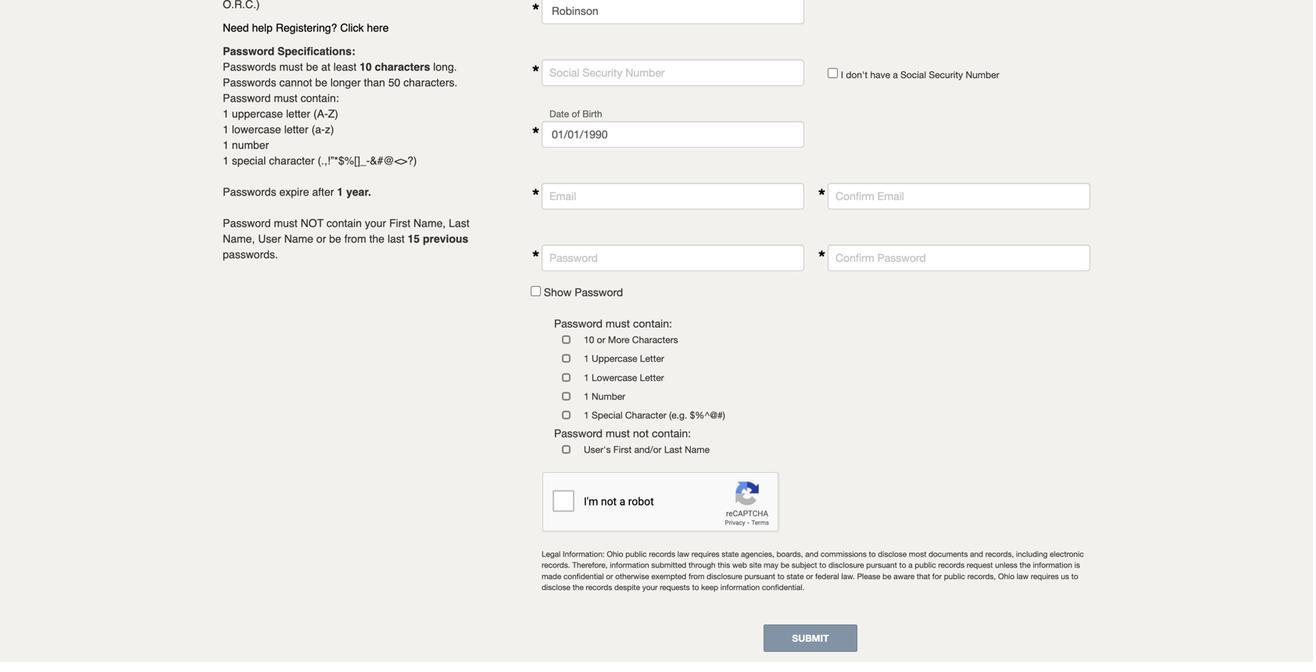 Task type: describe. For each thing, give the bounding box(es) containing it.
0 horizontal spatial social
[[550, 66, 580, 79]]

(e.g.
[[669, 410, 688, 421]]

1 and from the left
[[806, 550, 819, 559]]

lowercase
[[592, 372, 638, 383]]

2 horizontal spatial records
[[939, 561, 965, 570]]

1 vertical spatial law
[[1017, 572, 1029, 581]]

electronic
[[1050, 550, 1084, 559]]

15 previous passwords.
[[223, 233, 469, 261]]

1 passwords from the top
[[223, 61, 276, 73]]

that
[[917, 572, 931, 581]]

to up confidential.
[[778, 572, 785, 581]]

(a-
[[312, 123, 325, 136]]

to up aware
[[900, 561, 907, 570]]

1 horizontal spatial requires
[[1031, 572, 1059, 581]]

to up federal
[[820, 561, 827, 570]]

first inside 'password must not contain your first name, last name, user name or                                  be from the last'
[[389, 217, 411, 230]]

unless
[[996, 561, 1018, 570]]

special
[[592, 410, 623, 421]]

confirm email
[[836, 190, 905, 203]]

site
[[750, 561, 762, 570]]

for
[[933, 572, 942, 581]]

name inside 'password must not contain your first name, last name, user name or                                  be from the last'
[[284, 233, 314, 245]]

0 vertical spatial letter
[[286, 108, 311, 120]]

0 vertical spatial requires
[[692, 550, 720, 559]]

unchecked image for 1 uppercase letter
[[562, 354, 584, 363]]

and/or
[[635, 444, 662, 455]]

0 vertical spatial disclose
[[878, 550, 907, 559]]

(.,!"*$%[]_-
[[318, 155, 370, 167]]

the inside 'password must not contain your first name, last name, user name or                                  be from the last'
[[369, 233, 385, 245]]

1 vertical spatial records,
[[968, 572, 996, 581]]

click
[[340, 22, 364, 34]]

please
[[858, 572, 881, 581]]

2 vertical spatial contain:
[[652, 427, 691, 440]]

be left aware
[[883, 572, 892, 581]]

password specifications: passwords must be at least 10 characters long. passwords cannot be longer than 50 characters. password must contain: 1 uppercase letter (a-z) 1 lowercase letter (a-z) 1 number 1 special character (.,!"*$%[]_-&#@<>?)
[[223, 45, 458, 167]]

least
[[334, 61, 357, 73]]

therefore,
[[573, 561, 608, 570]]

including
[[1017, 550, 1048, 559]]

z)
[[325, 123, 334, 136]]

cannot
[[279, 76, 312, 89]]

password up 'show password' at the left of the page
[[550, 251, 598, 264]]

birth
[[583, 108, 603, 119]]

don't
[[846, 69, 868, 80]]

at
[[321, 61, 331, 73]]

password down confirm email
[[878, 251, 926, 264]]

uppercase
[[592, 353, 638, 364]]

1 vertical spatial letter
[[284, 123, 309, 136]]

Confirm Email text field
[[828, 183, 1091, 210]]

3 passwords from the top
[[223, 186, 276, 198]]

character
[[626, 410, 667, 421]]

0 vertical spatial ohio
[[607, 550, 624, 559]]

records.
[[542, 561, 570, 570]]

0 vertical spatial state
[[722, 550, 739, 559]]

date of birth
[[550, 108, 603, 119]]

unchecked image for 1 number
[[562, 391, 584, 401]]

z)
[[328, 108, 338, 120]]

here
[[367, 22, 389, 34]]

requests
[[660, 583, 690, 592]]

password up password must contain:
[[575, 286, 623, 299]]

is
[[1075, 561, 1081, 570]]

password must not contain:
[[554, 427, 691, 440]]

1 vertical spatial last
[[665, 444, 683, 455]]

have
[[871, 69, 891, 80]]

user's first and/or last name
[[584, 444, 710, 455]]

2 passwords from the top
[[223, 76, 276, 89]]

Confirm Password password field
[[828, 245, 1091, 271]]

2 horizontal spatial the
[[1020, 561, 1031, 570]]

0 vertical spatial law
[[678, 550, 690, 559]]

must for password must contain:
[[606, 317, 630, 330]]

password must not contain your first name, last name, user name or                                  be from the last
[[223, 217, 470, 245]]

legal
[[542, 550, 561, 559]]

agencies,
[[741, 550, 775, 559]]

or inside 'password must not contain your first name, last name, user name or                                  be from the last'
[[317, 233, 326, 245]]

confirm for confirm password
[[836, 251, 875, 264]]

10 inside password specifications: passwords must be at least 10 characters long. passwords cannot be longer than 50 characters. password must contain: 1 uppercase letter (a-z) 1 lowercase letter (a-z) 1 number 1 special character (.,!"*$%[]_-&#@<>?)
[[360, 61, 372, 73]]

1 horizontal spatial security
[[929, 69, 964, 80]]

2 horizontal spatial information
[[1033, 561, 1073, 570]]

15
[[408, 233, 420, 245]]

0 horizontal spatial information
[[610, 561, 650, 570]]

date
[[550, 108, 569, 119]]

or down the subject
[[806, 572, 814, 581]]

unchecked image for 1 lowercase letter
[[562, 372, 584, 382]]

1 horizontal spatial information
[[721, 583, 760, 592]]

0 horizontal spatial public
[[626, 550, 647, 559]]

must down cannot
[[274, 92, 298, 104]]

&#@<>?)
[[370, 155, 417, 167]]

last
[[388, 233, 405, 245]]

i don't have a social security number
[[841, 69, 1000, 80]]

need help registering? click here link
[[223, 22, 389, 34]]

confirm for confirm email
[[836, 190, 875, 203]]

1 vertical spatial state
[[787, 572, 804, 581]]

keep
[[702, 583, 719, 592]]

password must contain:
[[554, 317, 672, 330]]

your inside 'password must not contain your first name, last name, user name or                                  be from the last'
[[365, 217, 386, 230]]

special
[[232, 155, 266, 167]]

confidential
[[564, 572, 604, 581]]

Last Name text field
[[542, 0, 805, 24]]

user's
[[584, 444, 611, 455]]

1 horizontal spatial name,
[[414, 217, 446, 230]]

characters
[[632, 334, 679, 345]]

show
[[544, 286, 572, 299]]

most
[[909, 550, 927, 559]]

long.
[[433, 61, 457, 73]]

$%^@#)
[[690, 410, 726, 421]]

1 horizontal spatial name
[[685, 444, 710, 455]]

must up cannot
[[279, 61, 303, 73]]

0 horizontal spatial a
[[893, 69, 898, 80]]

registering?
[[276, 22, 337, 34]]

1 special character (e.g. $%^@#)
[[584, 410, 726, 421]]

(a-
[[314, 108, 328, 120]]

social security number
[[550, 66, 665, 79]]

must for password must not contain your first name, last name, user name or                                  be from the last
[[274, 217, 298, 230]]

submitted
[[652, 561, 687, 570]]

be inside 'password must not contain your first name, last name, user name or                                  be from the last'
[[329, 233, 342, 245]]

us
[[1061, 572, 1070, 581]]

1 horizontal spatial 10
[[584, 334, 595, 345]]

10 or more characters
[[584, 334, 679, 345]]

0 vertical spatial disclosure
[[829, 561, 865, 570]]

lowercase
[[232, 123, 281, 136]]

password up the uppercase
[[223, 92, 271, 104]]



Task type: vqa. For each thing, say whether or not it's contained in the screenshot.
using
no



Task type: locate. For each thing, give the bounding box(es) containing it.
requires up through
[[692, 550, 720, 559]]

disclosure up 'law.'
[[829, 561, 865, 570]]

be left at
[[306, 61, 318, 73]]

1 horizontal spatial your
[[643, 583, 658, 592]]

from down contain
[[345, 233, 366, 245]]

records,
[[986, 550, 1014, 559], [968, 572, 996, 581]]

records, up unless
[[986, 550, 1014, 559]]

0 horizontal spatial ohio
[[607, 550, 624, 559]]

1 horizontal spatial law
[[1017, 572, 1029, 581]]

need
[[223, 22, 249, 34]]

2 email from the left
[[878, 190, 905, 203]]

passwords up the uppercase
[[223, 76, 276, 89]]

disclosure
[[829, 561, 865, 570], [707, 572, 743, 581]]

law
[[678, 550, 690, 559], [1017, 572, 1029, 581]]

1 vertical spatial contain:
[[633, 317, 672, 330]]

contain: inside password specifications: passwords must be at least 10 characters long. passwords cannot be longer than 50 characters. password must contain: 1 uppercase letter (a-z) 1 lowercase letter (a-z) 1 number 1 special character (.,!"*$%[]_-&#@<>?)
[[301, 92, 339, 104]]

must for password must not contain:
[[606, 427, 630, 440]]

not
[[301, 217, 324, 230]]

from inside legal information: ohio public records law requires state agencies, boards, and commissions to disclose most documents and records, including electronic records. therefore, information submitted through this web site may be subject to disclosure                                                 pursuant to a public records request unless the information is made confidential or otherwise exempted from disclosure pursuant to state or federal law. please be aware that for public records, ohio law requires us to disclose the records despite                                                 your requests to keep information confidential.
[[689, 572, 705, 581]]

0 vertical spatial confirm
[[836, 190, 875, 203]]

unchecked image
[[562, 372, 584, 382], [562, 410, 584, 420], [562, 445, 584, 454]]

password up user's
[[554, 427, 603, 440]]

first down 'password must not contain:'
[[614, 444, 632, 455]]

0 vertical spatial pursuant
[[867, 561, 898, 570]]

disclose down made
[[542, 583, 571, 592]]

must down special
[[606, 427, 630, 440]]

must inside 'password must not contain your first name, last name, user name or                                  be from the last'
[[274, 217, 298, 230]]

0 vertical spatial last
[[449, 217, 470, 230]]

0 horizontal spatial law
[[678, 550, 690, 559]]

records down documents
[[939, 561, 965, 570]]

longer
[[331, 76, 361, 89]]

name, up the 15
[[414, 217, 446, 230]]

disclose up aware
[[878, 550, 907, 559]]

help
[[252, 22, 273, 34]]

2 unchecked image from the top
[[562, 410, 584, 420]]

unchecked image left special
[[562, 410, 584, 420]]

confirm up confirm password
[[836, 190, 875, 203]]

confirm password
[[836, 251, 926, 264]]

through
[[689, 561, 716, 570]]

to
[[869, 550, 876, 559], [820, 561, 827, 570], [900, 561, 907, 570], [778, 572, 785, 581], [1072, 572, 1079, 581], [692, 583, 699, 592]]

0 vertical spatial your
[[365, 217, 386, 230]]

1 horizontal spatial state
[[787, 572, 804, 581]]

public right 'for'
[[944, 572, 966, 581]]

contain: up (a-
[[301, 92, 339, 104]]

unchecked image
[[562, 335, 584, 344], [562, 354, 584, 363], [562, 391, 584, 401]]

None button
[[764, 625, 858, 652]]

3 unchecked image from the top
[[562, 445, 584, 454]]

1 vertical spatial from
[[689, 572, 705, 581]]

last inside 'password must not contain your first name, last name, user name or                                  be from the last'
[[449, 217, 470, 230]]

0 vertical spatial records,
[[986, 550, 1014, 559]]

subject
[[792, 561, 818, 570]]

your right contain
[[365, 217, 386, 230]]

state down the subject
[[787, 572, 804, 581]]

passwords expire after 1 year.
[[223, 186, 371, 198]]

1 horizontal spatial ohio
[[999, 572, 1015, 581]]

otherwise
[[616, 572, 650, 581]]

contain
[[327, 217, 362, 230]]

1 email from the left
[[550, 190, 577, 203]]

letter
[[640, 353, 665, 364], [640, 372, 664, 383]]

0 horizontal spatial pursuant
[[745, 572, 776, 581]]

unchecked image down password must contain:
[[562, 335, 584, 344]]

pursuant
[[867, 561, 898, 570], [745, 572, 776, 581]]

Date of Birth text field
[[542, 121, 805, 148]]

information down web at the bottom of page
[[721, 583, 760, 592]]

1 horizontal spatial disclose
[[878, 550, 907, 559]]

law up the submitted
[[678, 550, 690, 559]]

password down 'show password' at the left of the page
[[554, 317, 603, 330]]

1 vertical spatial pursuant
[[745, 572, 776, 581]]

0 vertical spatial name
[[284, 233, 314, 245]]

I don't have a Social Security Number checkbox
[[828, 68, 838, 78]]

or left more
[[597, 334, 606, 345]]

contain: down (e.g.
[[652, 427, 691, 440]]

None checkbox
[[531, 286, 541, 296]]

year.
[[346, 186, 371, 198]]

number
[[232, 139, 269, 151]]

3 unchecked image from the top
[[562, 391, 584, 401]]

0 horizontal spatial the
[[369, 233, 385, 245]]

specifications:
[[278, 45, 356, 58]]

commissions
[[821, 550, 867, 559]]

a
[[893, 69, 898, 80], [909, 561, 913, 570]]

1 vertical spatial unchecked image
[[562, 410, 584, 420]]

name,
[[414, 217, 446, 230], [223, 233, 255, 245]]

Social Security Number text field
[[542, 59, 805, 86]]

passwords down special
[[223, 186, 276, 198]]

be down boards,
[[781, 561, 790, 570]]

from
[[345, 233, 366, 245], [689, 572, 705, 581]]

user
[[258, 233, 281, 245]]

or down not
[[317, 233, 326, 245]]

0 horizontal spatial disclosure
[[707, 572, 743, 581]]

0 vertical spatial letter
[[640, 353, 665, 364]]

0 vertical spatial the
[[369, 233, 385, 245]]

last
[[449, 217, 470, 230], [665, 444, 683, 455]]

0 horizontal spatial name,
[[223, 233, 255, 245]]

password inside 'password must not contain your first name, last name, user name or                                  be from the last'
[[223, 217, 271, 230]]

uppercase
[[232, 108, 283, 120]]

first up "last"
[[389, 217, 411, 230]]

need help registering? click here
[[223, 22, 389, 34]]

1 vertical spatial passwords
[[223, 76, 276, 89]]

to up please
[[869, 550, 876, 559]]

1 horizontal spatial and
[[971, 550, 984, 559]]

despite
[[615, 583, 640, 592]]

passwords.
[[223, 248, 278, 261]]

unchecked image up 1 number
[[562, 372, 584, 382]]

state up this
[[722, 550, 739, 559]]

information
[[610, 561, 650, 570], [1033, 561, 1073, 570], [721, 583, 760, 592]]

and
[[806, 550, 819, 559], [971, 550, 984, 559]]

1 horizontal spatial disclosure
[[829, 561, 865, 570]]

1 horizontal spatial the
[[573, 583, 584, 592]]

information:
[[563, 550, 605, 559]]

2 vertical spatial unchecked image
[[562, 391, 584, 401]]

disclosure down this
[[707, 572, 743, 581]]

0 horizontal spatial and
[[806, 550, 819, 559]]

2 letter from the top
[[640, 372, 664, 383]]

name, up passwords.
[[223, 233, 255, 245]]

ohio down unless
[[999, 572, 1015, 581]]

a inside legal information: ohio public records law requires state agencies, boards, and commissions to disclose most documents and records, including electronic records. therefore, information submitted through this web site may be subject to disclosure                                                 pursuant to a public records request unless the information is made confidential or otherwise exempted from disclosure pursuant to state or federal law. please be aware that for public records, ohio law requires us to disclose the records despite                                                 your requests to keep information confidential.
[[909, 561, 913, 570]]

previous
[[423, 233, 469, 245]]

last up previous
[[449, 217, 470, 230]]

10 up 'than'
[[360, 61, 372, 73]]

1 vertical spatial the
[[1020, 561, 1031, 570]]

show password
[[541, 286, 623, 299]]

requires left us
[[1031, 572, 1059, 581]]

made
[[542, 572, 562, 581]]

to left 'keep'
[[692, 583, 699, 592]]

records, down "request"
[[968, 572, 996, 581]]

a right have
[[893, 69, 898, 80]]

0 vertical spatial first
[[389, 217, 411, 230]]

exempted
[[652, 572, 687, 581]]

state
[[722, 550, 739, 559], [787, 572, 804, 581]]

1 horizontal spatial a
[[909, 561, 913, 570]]

law.
[[842, 572, 855, 581]]

documents
[[929, 550, 968, 559]]

Password password field
[[542, 245, 805, 271]]

name down $%^@#) at the right of the page
[[685, 444, 710, 455]]

1 vertical spatial letter
[[640, 372, 664, 383]]

0 vertical spatial records
[[649, 550, 676, 559]]

1 horizontal spatial first
[[614, 444, 632, 455]]

0 vertical spatial from
[[345, 233, 366, 245]]

boards,
[[777, 550, 804, 559]]

1 vertical spatial disclosure
[[707, 572, 743, 581]]

public up that
[[915, 561, 937, 570]]

50
[[388, 76, 401, 89]]

0 horizontal spatial requires
[[692, 550, 720, 559]]

or
[[317, 233, 326, 245], [597, 334, 606, 345], [606, 572, 613, 581], [806, 572, 814, 581]]

unchecked image left uppercase
[[562, 354, 584, 363]]

1 number
[[584, 391, 626, 402]]

1 vertical spatial unchecked image
[[562, 354, 584, 363]]

2 vertical spatial records
[[586, 583, 612, 592]]

the down the including
[[1020, 561, 1031, 570]]

1 unchecked image from the top
[[562, 372, 584, 382]]

1 lowercase letter
[[584, 372, 664, 383]]

the
[[369, 233, 385, 245], [1020, 561, 1031, 570], [573, 583, 584, 592]]

unchecked image for 1 special character (e.g. $%^@#)
[[562, 410, 584, 420]]

0 horizontal spatial from
[[345, 233, 366, 245]]

0 vertical spatial public
[[626, 550, 647, 559]]

0 horizontal spatial first
[[389, 217, 411, 230]]

0 horizontal spatial 10
[[360, 61, 372, 73]]

be down contain
[[329, 233, 342, 245]]

unchecked image down 1 lowercase letter
[[562, 391, 584, 401]]

of
[[572, 108, 580, 119]]

0 horizontal spatial email
[[550, 190, 577, 203]]

1 vertical spatial public
[[915, 561, 937, 570]]

1 vertical spatial requires
[[1031, 572, 1059, 581]]

unchecked image for user's first and/or last name
[[562, 445, 584, 454]]

and up the subject
[[806, 550, 819, 559]]

name
[[284, 233, 314, 245], [685, 444, 710, 455]]

0 vertical spatial unchecked image
[[562, 372, 584, 382]]

confirm
[[836, 190, 875, 203], [836, 251, 875, 264]]

aware
[[894, 572, 915, 581]]

1 vertical spatial confirm
[[836, 251, 875, 264]]

than
[[364, 76, 385, 89]]

passwords
[[223, 61, 276, 73], [223, 76, 276, 89], [223, 186, 276, 198]]

2 horizontal spatial public
[[944, 572, 966, 581]]

information up us
[[1033, 561, 1073, 570]]

letter down 1 uppercase letter
[[640, 372, 664, 383]]

2 vertical spatial passwords
[[223, 186, 276, 198]]

0 horizontal spatial security
[[583, 66, 623, 79]]

the down confidential
[[573, 583, 584, 592]]

social right have
[[901, 69, 927, 80]]

last right and/or
[[665, 444, 683, 455]]

1 vertical spatial a
[[909, 561, 913, 570]]

1 horizontal spatial from
[[689, 572, 705, 581]]

from inside 'password must not contain your first name, last name, user name or                                  be from the last'
[[345, 233, 366, 245]]

disclose
[[878, 550, 907, 559], [542, 583, 571, 592]]

your down otherwise
[[643, 583, 658, 592]]

security
[[583, 66, 623, 79], [929, 69, 964, 80]]

1 horizontal spatial email
[[878, 190, 905, 203]]

records up the submitted
[[649, 550, 676, 559]]

1 vertical spatial first
[[614, 444, 632, 455]]

pursuant up please
[[867, 561, 898, 570]]

first
[[389, 217, 411, 230], [614, 444, 632, 455]]

to right us
[[1072, 572, 1079, 581]]

password up user
[[223, 217, 271, 230]]

1 horizontal spatial public
[[915, 561, 937, 570]]

records
[[649, 550, 676, 559], [939, 561, 965, 570], [586, 583, 612, 592]]

letter for 1 lowercase letter
[[640, 372, 664, 383]]

1 horizontal spatial records
[[649, 550, 676, 559]]

information up otherwise
[[610, 561, 650, 570]]

must
[[279, 61, 303, 73], [274, 92, 298, 104], [274, 217, 298, 230], [606, 317, 630, 330], [606, 427, 630, 440]]

1 unchecked image from the top
[[562, 335, 584, 344]]

security right have
[[929, 69, 964, 80]]

from down through
[[689, 572, 705, 581]]

your
[[365, 217, 386, 230], [643, 583, 658, 592]]

may
[[764, 561, 779, 570]]

law down unless
[[1017, 572, 1029, 581]]

characters
[[375, 61, 430, 73]]

1 horizontal spatial last
[[665, 444, 683, 455]]

2 vertical spatial unchecked image
[[562, 445, 584, 454]]

10 down password must contain:
[[584, 334, 595, 345]]

0 vertical spatial 10
[[360, 61, 372, 73]]

pursuant down site
[[745, 572, 776, 581]]

0 vertical spatial passwords
[[223, 61, 276, 73]]

1 vertical spatial 10
[[584, 334, 595, 345]]

0 vertical spatial a
[[893, 69, 898, 80]]

letter down characters in the bottom of the page
[[640, 353, 665, 364]]

and up "request"
[[971, 550, 984, 559]]

ohio up therefore, at the bottom
[[607, 550, 624, 559]]

must up user
[[274, 217, 298, 230]]

after
[[312, 186, 334, 198]]

0 horizontal spatial name
[[284, 233, 314, 245]]

2 confirm from the top
[[836, 251, 875, 264]]

public up otherwise
[[626, 550, 647, 559]]

0 horizontal spatial disclose
[[542, 583, 571, 592]]

2 vertical spatial the
[[573, 583, 584, 592]]

web
[[733, 561, 747, 570]]

1 vertical spatial name
[[685, 444, 710, 455]]

security up birth
[[583, 66, 623, 79]]

1 vertical spatial disclose
[[542, 583, 571, 592]]

Email text field
[[542, 183, 805, 210]]

name down not
[[284, 233, 314, 245]]

0 horizontal spatial records
[[586, 583, 612, 592]]

1 vertical spatial ohio
[[999, 572, 1015, 581]]

password down "need"
[[223, 45, 275, 58]]

1 letter from the top
[[640, 353, 665, 364]]

requires
[[692, 550, 720, 559], [1031, 572, 1059, 581]]

must up more
[[606, 317, 630, 330]]

your inside legal information: ohio public records law requires state agencies, boards, and commissions to disclose most documents and records, including electronic records. therefore, information submitted through this web site may be subject to disclosure                                                 pursuant to a public records request unless the information is made confidential or otherwise exempted from disclosure pursuant to state or federal law. please be aware that for public records, ohio law requires us to disclose the records despite                                                 your requests to keep information confidential.
[[643, 583, 658, 592]]

2 unchecked image from the top
[[562, 354, 584, 363]]

records down confidential
[[586, 583, 612, 592]]

1 confirm from the top
[[836, 190, 875, 203]]

legal information: ohio public records law requires state agencies, boards, and commissions to disclose most documents and records, including electronic records. therefore, information submitted through this web site may be subject to disclosure                                                 pursuant to a public records request unless the information is made confidential or otherwise exempted from disclosure pursuant to state or federal law. please be aware that for public records, ohio law requires us to disclose the records despite                                                 your requests to keep information confidential.
[[542, 550, 1084, 592]]

federal
[[816, 572, 840, 581]]

i
[[841, 69, 844, 80]]

be down at
[[315, 76, 328, 89]]

confirm down confirm email
[[836, 251, 875, 264]]

character
[[269, 155, 315, 167]]

contain:
[[301, 92, 339, 104], [633, 317, 672, 330], [652, 427, 691, 440]]

a up aware
[[909, 561, 913, 570]]

unchecked image for 10 or more characters
[[562, 335, 584, 344]]

the left "last"
[[369, 233, 385, 245]]

0 horizontal spatial your
[[365, 217, 386, 230]]

1 horizontal spatial social
[[901, 69, 927, 80]]

unchecked image down 'password must not contain:'
[[562, 445, 584, 454]]

confidential.
[[762, 583, 805, 592]]

social up date
[[550, 66, 580, 79]]

or down therefore, at the bottom
[[606, 572, 613, 581]]

number
[[626, 66, 665, 79], [966, 69, 1000, 80], [592, 391, 626, 402]]

1 vertical spatial your
[[643, 583, 658, 592]]

1 vertical spatial name,
[[223, 233, 255, 245]]

passwords down 'help'
[[223, 61, 276, 73]]

2 and from the left
[[971, 550, 984, 559]]

not
[[633, 427, 649, 440]]

1 uppercase letter
[[584, 353, 665, 364]]

characters.
[[404, 76, 458, 89]]

1 vertical spatial records
[[939, 561, 965, 570]]

request
[[967, 561, 993, 570]]

contain: up characters in the bottom of the page
[[633, 317, 672, 330]]

letter for 1 uppercase letter
[[640, 353, 665, 364]]

0 horizontal spatial state
[[722, 550, 739, 559]]

this
[[718, 561, 731, 570]]

more
[[608, 334, 630, 345]]



